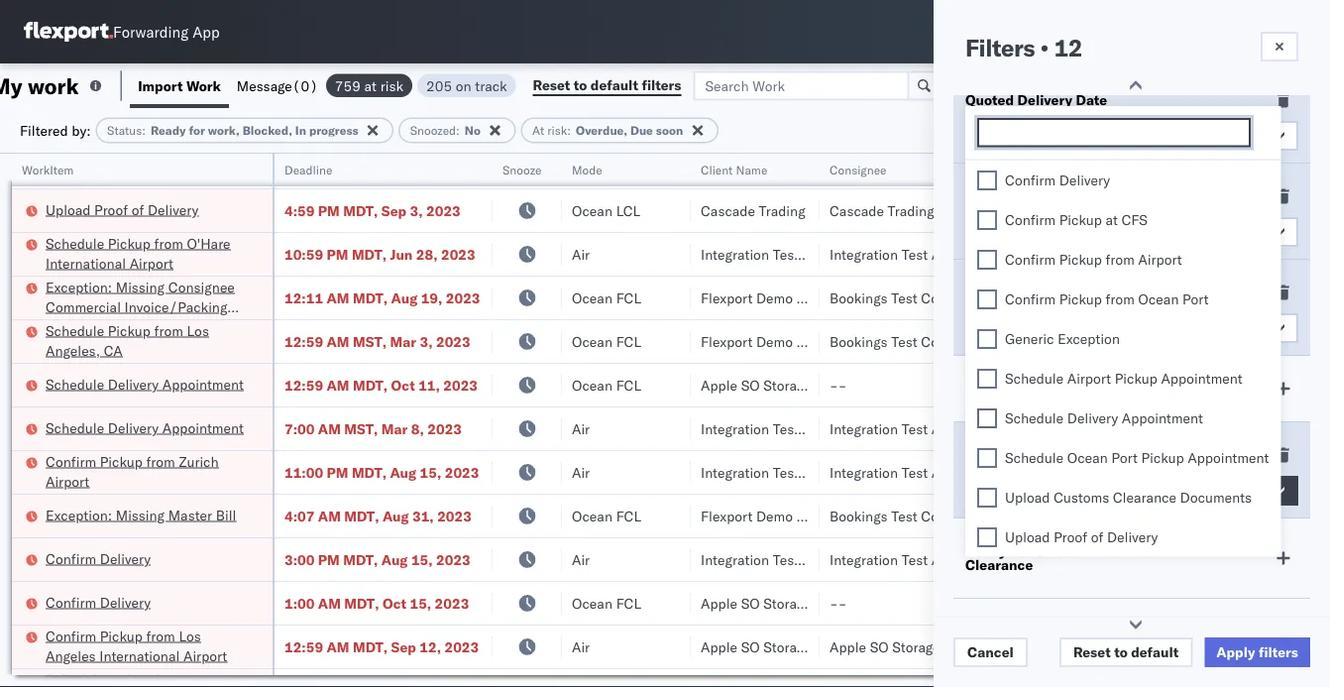 Task type: describe. For each thing, give the bounding box(es) containing it.
filtered by:
[[20, 121, 91, 139]]

reset to default filters button
[[521, 71, 693, 101]]

soon
[[656, 123, 683, 138]]

2 confirm delivery link from the top
[[46, 592, 151, 612]]

mode button
[[562, 158, 671, 177]]

at risk : overdue, due soon
[[532, 123, 683, 138]]

schedule up item
[[1005, 409, 1064, 426]]

0 horizontal spatial upload customs clearance documents
[[46, 147, 217, 184]]

delivery up o'hare
[[148, 201, 199, 218]]

my work
[[0, 72, 79, 99]]

1 vertical spatial exception
[[966, 623, 1032, 640]]

delivery down 1919146
[[1107, 528, 1158, 545]]

10:59
[[285, 245, 323, 263]]

not for 1:00 am mdt, oct 15, 2023
[[848, 594, 875, 612]]

schedule inside schedule pickup from o'hare international airport
[[46, 234, 104, 252]]

filters
[[966, 33, 1035, 62]]

8,
[[411, 420, 424, 437]]

resize handle column header for flex id
[[1153, 154, 1177, 687]]

flex- for 10:59 pm mdt, jun 28, 2023
[[1060, 245, 1103, 263]]

demo for 12:59 am mst, mar 3, 2023
[[756, 333, 793, 350]]

flex-2389713
[[1060, 463, 1163, 481]]

apply filters button
[[1205, 637, 1311, 667]]

integration for 10:59 pm mdt, jun 28, 2023
[[830, 245, 898, 263]]

kong for 12:59 am mdt, oct 11, 2023
[[1224, 376, 1256, 394]]

test for 7:00 am mst, mar 11, 2023
[[902, 158, 928, 175]]

cancel button
[[954, 637, 1028, 667]]

use) for 12:59 am mdt, oct 11, 2023
[[879, 376, 914, 394]]

batch action
[[1249, 77, 1330, 94]]

759
[[335, 77, 361, 94]]

ltd.
[[938, 202, 963, 219]]

2124373
[[1103, 202, 1163, 219]]

schedule delivery appointment button for 12:59 am mdt, oct 11, 2023
[[46, 374, 244, 396]]

airport inside confirm pickup from zurich airport
[[46, 472, 90, 490]]

flexport demo consignee for 12:11 am mdt, aug 19, 2023
[[701, 289, 863, 306]]

1 confirm delivery button from the top
[[46, 549, 151, 571]]

12:59 for 12:59 am mdt, sep 12, 2023
[[285, 638, 323, 655]]

documents inside upload customs clearance documents
[[46, 167, 117, 184]]

exception: missing consignee commercial invoice/packing list button
[[46, 277, 247, 335]]

2023 for 11:00 pm mdt, aug 15, 2023
[[445, 463, 479, 481]]

bookings test consignee for shanghai, china
[[830, 507, 988, 524]]

759 at risk
[[335, 77, 404, 94]]

-- for 12:59 am mdt, oct 11, 2023
[[830, 376, 847, 394]]

quoted delivery date
[[966, 91, 1108, 109]]

1 vertical spatial risk
[[547, 123, 567, 138]]

shanghai pudong intern for 7:00 am mst, mar 8, 2023
[[1187, 420, 1330, 437]]

2 confirm delivery button from the top
[[46, 592, 151, 614]]

customs inside list box
[[1054, 488, 1110, 506]]

delivery down •
[[1018, 91, 1073, 109]]

flex- for 12:59 am mdt, oct 11, 2023
[[1060, 376, 1103, 394]]

filters • 12
[[966, 33, 1083, 62]]

from for 10:59 pm mdt, jun 28, 2023
[[154, 234, 183, 252]]

not for 12:59 am mdt, oct 11, 2023
[[848, 376, 875, 394]]

ocean lcl
[[572, 202, 641, 219]]

trading for cascade trading ltd.
[[888, 202, 935, 219]]

mst, for 11,
[[344, 158, 378, 175]]

angeles
[[46, 647, 96, 664]]

integration for 11:00 pm mdt, aug 15, 2023
[[830, 463, 898, 481]]

confirm delivery for second the 'confirm delivery' link from the bottom
[[46, 550, 151, 567]]

to for reset to default filters
[[574, 76, 587, 94]]

schedule pickup from o'hare international airport
[[46, 234, 231, 272]]

flex-2221222
[[1060, 245, 1163, 263]]

confirm pickup from airport
[[1005, 250, 1182, 268]]

0 vertical spatial at
[[364, 77, 377, 94]]

1 confirm delivery link from the top
[[46, 549, 151, 569]]

batch
[[1249, 77, 1288, 94]]

schedule delivery appointment for 7:00 am mst, mar 8, 2023
[[46, 419, 244, 436]]

due
[[631, 123, 653, 138]]

mar for 8,
[[382, 420, 408, 437]]

by:
[[72, 121, 91, 139]]

missing for consignee
[[116, 278, 165, 295]]

fcl for 4:07 am mdt, aug 31, 2023
[[616, 507, 641, 524]]

status : ready for work, blocked, in progress
[[107, 123, 359, 138]]

1 vertical spatial type
[[1035, 623, 1066, 640]]

oct for 15,
[[383, 594, 406, 612]]

1:00 am mdt, oct 15, 2023
[[285, 594, 469, 612]]

pickup for confirm pickup from los angeles international airport
[[100, 627, 143, 644]]

delivery down schedule airport pickup appointment
[[1068, 409, 1118, 426]]

snooze
[[503, 162, 542, 177]]

test for 12:11 am mdt, aug 19, 2023
[[891, 289, 918, 306]]

12:59 am mdt, oct 11, 2023
[[285, 376, 478, 394]]

2023 for 12:59 am mdt, oct 11, 2023
[[443, 376, 478, 394]]

3:00 pm mdt, aug 15, 2023
[[285, 551, 471, 568]]

air for 10:59 pm mdt, jun 28, 2023
[[572, 245, 590, 263]]

0 vertical spatial clearance
[[154, 147, 217, 165]]

consignee inside consignee "button"
[[830, 162, 887, 177]]

snoozed
[[410, 123, 456, 138]]

ocean fcl for 1:00 am mdt, oct 15, 2023
[[572, 594, 641, 612]]

0 horizontal spatial risk
[[380, 77, 404, 94]]

2221222
[[1103, 245, 1163, 263]]

storage for 12:59 am mdt, oct 11, 2023
[[764, 376, 812, 394]]

10:59 pm mdt, jun 28, 2023
[[285, 245, 476, 263]]

schedule down generic
[[1005, 369, 1064, 387]]

next day for deadline
[[987, 223, 1046, 240]]

flexport for 12:59 am mst, mar 3, 2023
[[701, 333, 753, 350]]

os button
[[1261, 9, 1307, 55]]

mdt, for 1:00 am mdt, oct 15, 2023
[[344, 594, 379, 612]]

deadline button
[[275, 158, 473, 177]]

205
[[426, 77, 452, 94]]

flex- for 11:00 pm mdt, aug 15, 2023
[[1060, 463, 1103, 481]]

id
[[1053, 162, 1065, 177]]

1 horizontal spatial port
[[1183, 290, 1209, 307]]

next for quoted
[[987, 127, 1019, 144]]

workitem button
[[12, 158, 253, 177]]

1 horizontal spatial date
[[1076, 91, 1108, 109]]

cfs
[[1122, 211, 1148, 228]]

so for 1:00 am mdt, oct 15, 2023
[[741, 594, 760, 612]]

filtered
[[20, 121, 68, 139]]

delivery down exception: missing master bill button
[[100, 550, 151, 567]]

schedule down operator
[[1005, 449, 1064, 466]]

mdt, for 11:00 pm mdt, aug 15, 2023
[[352, 463, 387, 481]]

bookings for ningbo
[[830, 289, 888, 306]]

12:59 for 12:59 am mst, mar 3, 2023
[[285, 333, 323, 350]]

confirm pickup from los angeles international airport button
[[46, 626, 247, 668]]

am for 7:00 am mst, mar 11, 2023
[[318, 158, 341, 175]]

import work
[[138, 77, 221, 94]]

ocean fcl for 12:59 am mst, mar 3, 2023
[[572, 333, 641, 350]]

shanghai,
[[1187, 507, 1250, 524]]

appointment down schedule pickup from los angeles, ca button
[[162, 375, 244, 393]]

work,
[[208, 123, 240, 138]]

confirm delivery for 2nd the 'confirm delivery' link
[[46, 593, 151, 611]]

intern for 12:59 am mdt, sep 12, 2023
[[1300, 638, 1330, 655]]

delivery up flex-2124373
[[1060, 171, 1110, 188]]

12 flex- from the top
[[1060, 638, 1103, 655]]

work
[[28, 72, 79, 99]]

schedule pickup from los angeles, ca button
[[46, 321, 247, 362]]

deadline inside button
[[285, 162, 333, 177]]

filters inside reset to default filters button
[[642, 76, 682, 94]]

flex- for 7:00 am mst, mar 8, 2023
[[1060, 420, 1103, 437]]

reset to default filters
[[533, 76, 682, 94]]

ocean for 4:07 am mdt, aug 31, 2023
[[572, 507, 613, 524]]

cascade trading
[[701, 202, 806, 219]]

Search Work text field
[[693, 71, 910, 101]]

apple so storage (do not use) for 1:00 am mdt, oct 15, 2023
[[701, 594, 914, 612]]

(do for 1:00 am mdt, oct 15, 2023
[[815, 594, 844, 612]]

Search Shipments (/) text field
[[951, 17, 1142, 47]]

message
[[237, 77, 292, 94]]

mdt, for 12:59 am mdt, sep 12, 2023
[[353, 638, 388, 655]]

filters inside apply filters button
[[1259, 643, 1299, 661]]

schedule down angeles,
[[46, 375, 104, 393]]

departure port button
[[1177, 158, 1330, 177]]

schedule pickup from o'hare international airport link
[[46, 233, 247, 273]]

apply filters
[[1217, 643, 1299, 661]]

confirm inside confirm pickup from zurich airport
[[46, 453, 96, 470]]

2 next from the top
[[987, 223, 1019, 240]]

0 horizontal spatial port
[[1112, 449, 1138, 466]]

exception
[[1049, 77, 1114, 94]]

upload proof of delivery inside list box
[[1005, 528, 1158, 545]]

exception: missing consignee commercial invoice/packing list link
[[46, 277, 247, 335]]

blocked,
[[243, 123, 292, 138]]

item
[[1004, 446, 1034, 463]]

mdt, for 12:59 am mdt, oct 11, 2023
[[353, 376, 388, 394]]

to for reset to default
[[1115, 643, 1128, 661]]

3:00
[[285, 551, 315, 568]]

client name
[[701, 162, 768, 177]]

205 on track
[[426, 77, 507, 94]]

consignee button
[[820, 158, 998, 177]]

appointment up schedule ocean port pickup appointment on the right bottom
[[1122, 409, 1203, 426]]

confirm pickup from zurich airport link
[[46, 452, 247, 491]]

schedule inside 'schedule pickup from los angeles, ca'
[[46, 322, 104, 339]]

progress
[[309, 123, 359, 138]]

pm for 4:59
[[318, 202, 340, 219]]

delivery up confirm pickup from los angeles international airport
[[100, 593, 151, 611]]

am for 12:59 am mdt, oct 11, 2023
[[327, 376, 350, 394]]

swarovski
[[1000, 245, 1063, 263]]

1911466 for 12:59 am mst, mar 3, 2023
[[1103, 333, 1163, 350]]

apple for 1:00 am mdt, oct 15, 2023
[[701, 594, 738, 612]]

track
[[475, 77, 507, 94]]

0 vertical spatial exception
[[1058, 330, 1120, 347]]

3, for mar
[[420, 333, 433, 350]]

pudong for 12:59 am mdt, sep 12, 2023
[[1249, 638, 1297, 655]]

flex id
[[1028, 162, 1065, 177]]

hong kong for 1:00 am mdt, oct 15, 2023
[[1187, 594, 1256, 612]]

forwarding app link
[[24, 22, 220, 42]]

3, for sep
[[410, 202, 423, 219]]

mode
[[572, 162, 603, 177]]

for
[[189, 123, 205, 138]]

am for 7:00 am mst, mar 8, 2023
[[318, 420, 341, 437]]

overdue,
[[576, 123, 628, 138]]

departure port
[[1187, 162, 1267, 177]]

shanghai for 7:00 am mst, mar 8, 2023
[[1187, 420, 1246, 437]]

schedule airport pickup appointment
[[1005, 369, 1243, 387]]

clearance inside ready for customs clearance
[[966, 556, 1033, 574]]

resize handle column header for mode
[[667, 154, 691, 687]]

ca
[[104, 342, 123, 359]]

of inside button
[[132, 201, 144, 218]]

cascade trading ltd.
[[830, 202, 963, 219]]

flexport for 12:11 am mdt, aug 19, 2023
[[701, 289, 753, 306]]

work item type
[[966, 446, 1068, 463]]

1 horizontal spatial deadline
[[966, 187, 1025, 205]]

0 vertical spatial type
[[1037, 446, 1068, 463]]

use) for 1:00 am mdt, oct 15, 2023
[[879, 594, 914, 612]]

lagerfeld for 7:00 am mst, mar 11, 2023
[[1029, 158, 1088, 175]]

0 vertical spatial upload proof of delivery
[[46, 201, 199, 218]]

from for 12:59 am mst, mar 3, 2023
[[154, 322, 183, 339]]

ocean for 1:00 am mdt, oct 15, 2023
[[572, 594, 613, 612]]

flex-2377570
[[1060, 551, 1163, 568]]

kong for 1:00 am mdt, oct 15, 2023
[[1224, 594, 1256, 612]]

hong kong for 12:59 am mdt, oct 11, 2023
[[1187, 376, 1256, 394]]

shanghai for 7:00 am mst, mar 11, 2023
[[1187, 158, 1246, 175]]

schedule delivery appointment inside list box
[[1005, 409, 1203, 426]]

snoozed : no
[[410, 123, 481, 138]]

schedule up confirm pickup from zurich airport in the bottom of the page
[[46, 419, 104, 436]]

3 resize handle column header from the left
[[538, 154, 562, 687]]

15, for 3:00 pm mdt, aug 15, 2023
[[411, 551, 433, 568]]

schedule pickup from los angeles, ca link
[[46, 321, 247, 360]]

12:59 am mdt, sep 12, 2023
[[285, 638, 479, 655]]

confirm delivery inside list box
[[1005, 171, 1110, 188]]

from for 11:00 pm mdt, aug 15, 2023
[[146, 453, 175, 470]]

next day button for deadline
[[966, 217, 1299, 247]]

delivery up confirm pickup from zurich airport in the bottom of the page
[[108, 419, 159, 436]]

of inside list box
[[1091, 528, 1104, 545]]

flex-2177389 for 1:00 am mdt, oct 15, 2023
[[1060, 594, 1163, 612]]

ready for customs clearance
[[966, 542, 1094, 574]]

2023 for 7:00 am mst, mar 8, 2023
[[428, 420, 462, 437]]

intern for 7:00 am mst, mar 11, 2023
[[1300, 158, 1330, 175]]

upload customs clearance documents link
[[46, 146, 247, 186]]

ready inside ready for customs clearance
[[966, 542, 1007, 560]]

confirm inside confirm pickup from los angeles international airport
[[46, 627, 96, 644]]

flex- for 3:00 pm mdt, aug 15, 2023
[[1060, 551, 1103, 568]]

my
[[0, 72, 22, 99]]



Task type: locate. For each thing, give the bounding box(es) containing it.
2023 down '4:07 am mdt, aug 31, 2023'
[[436, 551, 471, 568]]

customs right 'for'
[[1035, 542, 1094, 560]]

0 vertical spatial exception:
[[46, 278, 112, 295]]

1 vertical spatial international
[[99, 647, 180, 664]]

confirm pickup from zurich airport
[[46, 453, 219, 490]]

1 vertical spatial 3,
[[420, 333, 433, 350]]

fcl for 12:59 am mst, mar 3, 2023
[[616, 333, 641, 350]]

1 schedule delivery appointment button from the top
[[46, 374, 244, 396]]

exception: inside the exception: missing consignee commercial invoice/packing list
[[46, 278, 112, 295]]

0 horizontal spatial upload proof of delivery
[[46, 201, 199, 218]]

10 flex- from the top
[[1060, 551, 1103, 568]]

ningbo
[[1187, 289, 1232, 306]]

upload proof of delivery down workitem button
[[46, 201, 199, 218]]

next day up flex
[[987, 127, 1046, 144]]

3, up 28,
[[410, 202, 423, 219]]

1 horizontal spatial clearance
[[966, 556, 1033, 574]]

1 vertical spatial intern
[[1300, 420, 1330, 437]]

1 vertical spatial of
[[1091, 528, 1104, 545]]

6 air from the top
[[572, 638, 590, 655]]

exception: missing master bill
[[46, 506, 236, 523]]

0 vertical spatial 2177389
[[1103, 376, 1163, 394]]

account for 11:00 pm mdt, aug 15, 2023
[[932, 463, 984, 481]]

date up "next month"
[[1014, 284, 1046, 301]]

1 vertical spatial 15,
[[411, 551, 433, 568]]

2166988 up 2124373
[[1103, 158, 1163, 175]]

1 vertical spatial upload proof of delivery
[[1005, 528, 1158, 545]]

2 vertical spatial 15,
[[410, 594, 431, 612]]

11 flex- from the top
[[1060, 594, 1103, 612]]

apple so storage (do not use) for 12:59 am mdt, sep 12, 2023
[[701, 638, 914, 655]]

2 vertical spatial shanghai
[[1187, 638, 1246, 655]]

0 horizontal spatial exception
[[966, 623, 1032, 640]]

0 horizontal spatial proof
[[94, 201, 128, 218]]

1 vertical spatial flex-1911466
[[1060, 333, 1163, 350]]

customs inside upload customs clearance documents
[[94, 147, 150, 165]]

schedule
[[46, 234, 104, 252], [46, 322, 104, 339], [1005, 369, 1064, 387], [46, 375, 104, 393], [1005, 409, 1064, 426], [46, 419, 104, 436], [1005, 449, 1064, 466]]

2023 down 19,
[[436, 333, 471, 350]]

2023 right 19,
[[446, 289, 480, 306]]

pm for 3:00
[[318, 551, 340, 568]]

0 vertical spatial confirm delivery
[[1005, 171, 1110, 188]]

shanghai up schedule ocean port pickup appointment on the right bottom
[[1187, 420, 1246, 437]]

2023 for 7:00 am mst, mar 11, 2023
[[436, 158, 471, 175]]

0 vertical spatial flexport
[[701, 289, 753, 306]]

1 1911466 from the top
[[1103, 289, 1163, 306]]

1 12:59 from the top
[[285, 333, 323, 350]]

1 vertical spatial 2166988
[[1103, 420, 1163, 437]]

storage
[[764, 376, 812, 394], [764, 594, 812, 612], [764, 638, 812, 655], [892, 638, 940, 655]]

pudong for 7:00 am mst, mar 8, 2023
[[1249, 420, 1297, 437]]

aug down 8,
[[390, 463, 416, 481]]

1 vertical spatial kong
[[1224, 594, 1256, 612]]

2 lagerfeld from the top
[[1029, 420, 1088, 437]]

app
[[192, 22, 220, 41]]

1 missing from the top
[[116, 278, 165, 295]]

1 horizontal spatial risk
[[547, 123, 567, 138]]

0 vertical spatial 7:00
[[285, 158, 315, 175]]

1 horizontal spatial work
[[966, 446, 1000, 463]]

at right 759
[[364, 77, 377, 94]]

pickup inside schedule pickup from o'hare international airport
[[108, 234, 151, 252]]

mar down 12:11 am mdt, aug 19, 2023
[[390, 333, 416, 350]]

1 exception: from the top
[[46, 278, 112, 295]]

exception: inside 'link'
[[46, 506, 112, 523]]

mar left 8,
[[382, 420, 408, 437]]

1 intern from the top
[[1300, 158, 1330, 175]]

exception: up commercial
[[46, 278, 112, 295]]

cascade down client name
[[701, 202, 755, 219]]

1 vertical spatial 1911466
[[1103, 333, 1163, 350]]

apple so storage (do not use)
[[701, 376, 914, 394], [701, 594, 914, 612], [701, 638, 914, 655], [830, 638, 1043, 655]]

mst, for 3,
[[353, 333, 387, 350]]

missing inside 'link'
[[116, 506, 165, 523]]

flex-2377570 button
[[1028, 546, 1167, 574], [1028, 546, 1167, 574]]

confirm delivery up confirm pickup from los angeles international airport
[[46, 593, 151, 611]]

1 next from the top
[[987, 127, 1019, 144]]

mar up "4:59 pm mdt, sep 3, 2023"
[[382, 158, 408, 175]]

2342347
[[1103, 638, 1163, 655]]

at inside list box
[[1106, 211, 1118, 228]]

am up 12:59 am mdt, oct 11, 2023
[[327, 333, 350, 350]]

1 flex- from the top
[[1060, 158, 1103, 175]]

1 flexport from the top
[[701, 289, 753, 306]]

customs inside ready for customs clearance
[[1035, 542, 1094, 560]]

3 fcl from the top
[[616, 376, 641, 394]]

list
[[46, 318, 69, 335]]

documents down by:
[[46, 167, 117, 184]]

kong up apply
[[1224, 594, 1256, 612]]

international inside schedule pickup from o'hare international airport
[[46, 254, 126, 272]]

1 next day from the top
[[987, 127, 1046, 144]]

19,
[[421, 289, 443, 306]]

1 bookings from the top
[[830, 289, 888, 306]]

3 : from the left
[[567, 123, 571, 138]]

day for deadline
[[1022, 223, 1046, 240]]

ocean for 12:59 am mdt, oct 11, 2023
[[572, 376, 613, 394]]

1 horizontal spatial filters
[[1259, 643, 1299, 661]]

at
[[364, 77, 377, 94], [1106, 211, 1118, 228]]

sep left 12,
[[391, 638, 416, 655]]

1 hong kong from the top
[[1187, 376, 1256, 394]]

2 demo from the top
[[756, 333, 793, 350]]

0 vertical spatial next day button
[[966, 121, 1299, 151]]

trading down name
[[759, 202, 806, 219]]

1 pudong from the top
[[1249, 158, 1297, 175]]

1 vertical spatial mst,
[[353, 333, 387, 350]]

ocean
[[572, 202, 613, 219], [572, 289, 613, 306], [1139, 290, 1179, 307], [572, 333, 613, 350], [572, 376, 613, 394], [1068, 449, 1108, 466], [572, 507, 613, 524], [572, 594, 613, 612]]

flex-1919146
[[1060, 507, 1163, 524]]

1 cascade from the left
[[701, 202, 755, 219]]

11,
[[411, 158, 433, 175], [418, 376, 440, 394]]

2 shanghai pudong intern from the top
[[1187, 420, 1330, 437]]

1 vertical spatial date
[[1014, 284, 1046, 301]]

(do
[[815, 376, 844, 394], [815, 594, 844, 612], [815, 638, 844, 655], [944, 638, 973, 655]]

schedule delivery appointment button up confirm pickup from zurich airport link
[[46, 418, 244, 440]]

integration for 3:00 pm mdt, aug 15, 2023
[[830, 551, 898, 568]]

1 karl from the top
[[1000, 158, 1025, 175]]

pickup inside confirm pickup from zurich airport
[[100, 453, 143, 470]]

7:00
[[285, 158, 315, 175], [285, 420, 315, 437]]

appointment down ningbo
[[1161, 369, 1243, 387]]

trading left ltd.
[[888, 202, 935, 219]]

exception: for exception: missing consignee commercial invoice/packing list
[[46, 278, 112, 295]]

None text field
[[984, 125, 1249, 142]]

1 vertical spatial customs
[[1054, 488, 1110, 506]]

proof inside list box
[[1054, 528, 1088, 545]]

karl left flex
[[1000, 158, 1025, 175]]

default inside button
[[1131, 643, 1179, 661]]

1 horizontal spatial of
[[1091, 528, 1104, 545]]

trading
[[759, 202, 806, 219], [888, 202, 935, 219]]

1 vertical spatial day
[[1022, 223, 1046, 240]]

from inside 'schedule pickup from los angeles, ca'
[[154, 322, 183, 339]]

2 next day button from the top
[[966, 217, 1299, 247]]

clearance up 1919146
[[1113, 488, 1177, 506]]

am down 1:00 am mdt, oct 15, 2023
[[327, 638, 350, 655]]

flex- for 4:07 am mdt, aug 31, 2023
[[1060, 507, 1103, 524]]

test for 12:59 am mst, mar 3, 2023
[[891, 333, 918, 350]]

flex-1919146 button
[[1028, 502, 1167, 530], [1028, 502, 1167, 530]]

1 vertical spatial lagerfeld
[[1029, 420, 1088, 437]]

shanghai pudong intern for 7:00 am mst, mar 11, 2023
[[1187, 158, 1330, 175]]

0 vertical spatial mst,
[[344, 158, 378, 175]]

1 horizontal spatial default
[[1131, 643, 1179, 661]]

2 vertical spatial intern
[[1300, 638, 1330, 655]]

2023 for 4:59 pm mdt, sep 3, 2023
[[426, 202, 461, 219]]

no
[[465, 123, 481, 138]]

airport inside confirm pickup from los angeles international airport
[[183, 647, 227, 664]]

0 vertical spatial default
[[591, 76, 638, 94]]

international up commercial
[[46, 254, 126, 272]]

1 vertical spatial ready
[[966, 542, 1007, 560]]

2177389
[[1103, 376, 1163, 394], [1103, 594, 1163, 612]]

1 vertical spatial 7:00
[[285, 420, 315, 437]]

mst, down 12:59 am mdt, oct 11, 2023
[[344, 420, 378, 437]]

1 air from the top
[[572, 158, 590, 175]]

upload customs clearance documents inside list box
[[1005, 488, 1252, 506]]

default for reset to default filters
[[591, 76, 638, 94]]

integration for 7:00 am mst, mar 11, 2023
[[830, 158, 898, 175]]

31,
[[412, 507, 434, 524]]

mdt, up 1:00 am mdt, oct 15, 2023
[[343, 551, 378, 568]]

upload inside button
[[46, 201, 91, 218]]

delivery down ca
[[108, 375, 159, 393]]

to up overdue,
[[574, 76, 587, 94]]

flex-1911466 up next month button
[[1060, 289, 1163, 306]]

deadline down in
[[285, 162, 333, 177]]

2 ocean fcl from the top
[[572, 333, 641, 350]]

action
[[1291, 77, 1330, 94]]

filters up soon
[[642, 76, 682, 94]]

0 vertical spatial schedule delivery appointment link
[[46, 374, 244, 394]]

test for 11:00 pm mdt, aug 15, 2023
[[902, 463, 928, 481]]

default for reset to default
[[1131, 643, 1179, 661]]

7 flex- from the top
[[1060, 420, 1103, 437]]

1 shanghai pudong intern from the top
[[1187, 158, 1330, 175]]

test
[[902, 158, 928, 175], [902, 245, 928, 263], [891, 289, 918, 306], [891, 333, 918, 350], [902, 420, 928, 437], [773, 463, 799, 481], [902, 463, 928, 481], [891, 507, 918, 524], [773, 551, 799, 568], [902, 551, 928, 568]]

0 vertical spatial kong
[[1224, 376, 1256, 394]]

to down flex-2377570
[[1115, 643, 1128, 661]]

1 horizontal spatial ready
[[966, 542, 1007, 560]]

aug for 12:11 am mdt, aug 19, 2023
[[391, 289, 418, 306]]

0 vertical spatial 1911466
[[1103, 289, 1163, 306]]

3 flexport from the top
[[701, 507, 753, 524]]

1 vertical spatial confirm delivery
[[46, 550, 151, 567]]

am right 4:07
[[318, 507, 341, 524]]

2 horizontal spatial port
[[1244, 162, 1267, 177]]

0 horizontal spatial trading
[[759, 202, 806, 219]]

clearance inside list box
[[1113, 488, 1177, 506]]

confirm pickup from los angeles international airport
[[46, 627, 227, 664]]

0 horizontal spatial ready
[[151, 123, 186, 138]]

1 horizontal spatial upload customs clearance documents
[[1005, 488, 1252, 506]]

schedule delivery appointment link up confirm pickup from zurich airport link
[[46, 418, 244, 438]]

from inside confirm pickup from zurich airport
[[146, 453, 175, 470]]

schedule delivery appointment up confirm pickup from zurich airport link
[[46, 419, 244, 436]]

1 trading from the left
[[759, 202, 806, 219]]

default inside button
[[591, 76, 638, 94]]

proof
[[94, 201, 128, 218], [1054, 528, 1088, 545]]

2 vertical spatial mst,
[[344, 420, 378, 437]]

next day for quoted delivery date
[[987, 127, 1046, 144]]

batch action button
[[1218, 71, 1330, 101]]

china
[[1253, 507, 1290, 524]]

0 vertical spatial of
[[132, 201, 144, 218]]

1 resize handle column header from the left
[[249, 154, 273, 687]]

work inside button
[[186, 77, 221, 94]]

2 karl from the top
[[1000, 420, 1025, 437]]

resize handle column header
[[249, 154, 273, 687], [469, 154, 493, 687], [538, 154, 562, 687], [667, 154, 691, 687], [796, 154, 820, 687], [994, 154, 1018, 687], [1153, 154, 1177, 687], [1295, 154, 1319, 687]]

2166988 for 7:00 am mst, mar 8, 2023
[[1103, 420, 1163, 437]]

of down flex-1919146
[[1091, 528, 1104, 545]]

1 horizontal spatial :
[[456, 123, 460, 138]]

to inside "reset to default" button
[[1115, 643, 1128, 661]]

cascade for cascade trading
[[701, 202, 755, 219]]

schedule delivery appointment button for 7:00 am mst, mar 8, 2023
[[46, 418, 244, 440]]

flex-1911466 button
[[1028, 284, 1167, 312], [1028, 284, 1167, 312], [1028, 328, 1167, 355], [1028, 328, 1167, 355]]

on
[[456, 77, 472, 94]]

karl for 7:00 am mst, mar 11, 2023
[[1000, 158, 1025, 175]]

from for 12:59 am mdt, sep 12, 2023
[[146, 627, 175, 644]]

filters right apply
[[1259, 643, 1299, 661]]

upload customs clearance documents down status
[[46, 147, 217, 184]]

demo for 12:11 am mdt, aug 19, 2023
[[756, 289, 793, 306]]

proof inside button
[[94, 201, 128, 218]]

next down arrival date on the top
[[987, 319, 1019, 337]]

lagerfeld for 7:00 am mst, mar 8, 2023
[[1029, 420, 1088, 437]]

1 vertical spatial to
[[1115, 643, 1128, 661]]

mdt, down 7:00 am mst, mar 8, 2023
[[352, 463, 387, 481]]

ocean fcl for 4:07 am mdt, aug 31, 2023
[[572, 507, 641, 524]]

deadline
[[285, 162, 333, 177], [966, 187, 1025, 205]]

upload customs clearance documents up 1919146
[[1005, 488, 1252, 506]]

1 vertical spatial sep
[[391, 638, 416, 655]]

2 hong from the top
[[1187, 594, 1220, 612]]

None checkbox
[[978, 210, 997, 230], [978, 329, 997, 348], [978, 368, 997, 388], [978, 448, 997, 467], [978, 527, 997, 547], [978, 210, 997, 230], [978, 329, 997, 348], [978, 368, 997, 388], [978, 448, 997, 467], [978, 527, 997, 547]]

appointment up shanghai, china
[[1188, 449, 1269, 466]]

lagerfeld up confirm pickup at cfs
[[1029, 158, 1088, 175]]

reset for reset to default
[[1074, 643, 1111, 661]]

missing inside the exception: missing consignee commercial invoice/packing list
[[116, 278, 165, 295]]

1 horizontal spatial exception
[[1058, 330, 1120, 347]]

day up swarovski
[[1022, 223, 1046, 240]]

pickup for confirm pickup from zurich airport
[[100, 453, 143, 470]]

apply
[[1217, 643, 1256, 661]]

1 vertical spatial schedule delivery appointment link
[[46, 418, 244, 438]]

for
[[1010, 542, 1032, 560]]

sep for 3,
[[382, 202, 407, 219]]

ready left for at the top left of the page
[[151, 123, 186, 138]]

reset for reset to default filters
[[533, 76, 570, 94]]

mdt, up the 3:00 pm mdt, aug 15, 2023 at the left
[[344, 507, 379, 524]]

0 vertical spatial los
[[187, 322, 209, 339]]

1 flex-2166988 from the top
[[1060, 158, 1163, 175]]

flex-2177389 up flex-2342347
[[1060, 594, 1163, 612]]

from inside schedule pickup from o'hare international airport
[[154, 234, 183, 252]]

aug for 11:00 pm mdt, aug 15, 2023
[[390, 463, 416, 481]]

4 fcl from the top
[[616, 507, 641, 524]]

2023 up 12,
[[435, 594, 469, 612]]

schedule delivery appointment button down schedule pickup from los angeles, ca button
[[46, 374, 244, 396]]

reset inside button
[[1074, 643, 1111, 661]]

2 flex-1911466 from the top
[[1060, 333, 1163, 350]]

1 flex-2177389 from the top
[[1060, 376, 1163, 394]]

1 : from the left
[[142, 123, 146, 138]]

1 vertical spatial filters
[[1259, 643, 1299, 661]]

los inside 'schedule pickup from los angeles, ca'
[[187, 322, 209, 339]]

so for 12:59 am mdt, oct 11, 2023
[[741, 376, 760, 394]]

account for 3:00 pm mdt, aug 15, 2023
[[932, 551, 984, 568]]

2023 for 12:59 am mst, mar 3, 2023
[[436, 333, 471, 350]]

2 schedule delivery appointment link from the top
[[46, 418, 244, 438]]

15, for 11:00 pm mdt, aug 15, 2023
[[420, 463, 441, 481]]

2 vertical spatial clearance
[[966, 556, 1033, 574]]

1 vertical spatial deadline
[[966, 187, 1025, 205]]

2 vertical spatial flexport
[[701, 507, 753, 524]]

1 ocean fcl from the top
[[572, 289, 641, 306]]

international
[[46, 254, 126, 272], [99, 647, 180, 664]]

confirm delivery down exception: missing master bill button
[[46, 550, 151, 567]]

2 hong kong from the top
[[1187, 594, 1256, 612]]

0 vertical spatial filters
[[642, 76, 682, 94]]

from inside confirm pickup from los angeles international airport
[[146, 627, 175, 644]]

2166988 up schedule ocean port pickup appointment on the right bottom
[[1103, 420, 1163, 437]]

arrival date
[[966, 284, 1046, 301]]

0 vertical spatial confirm delivery link
[[46, 549, 151, 569]]

1 2166988 from the top
[[1103, 158, 1163, 175]]

exception: missing master bill link
[[46, 505, 236, 525]]

port up 1919146
[[1112, 449, 1138, 466]]

exception: missing consignee commercial invoice/packing list
[[46, 278, 235, 335]]

pudong for 7:00 am mst, mar 11, 2023
[[1249, 158, 1297, 175]]

0 vertical spatial flex-2177389
[[1060, 376, 1163, 394]]

0 horizontal spatial at
[[364, 77, 377, 94]]

2023 right 8,
[[428, 420, 462, 437]]

0 vertical spatial hong kong
[[1187, 376, 1256, 394]]

3 flexport demo consignee from the top
[[701, 507, 863, 524]]

0 vertical spatial documents
[[46, 167, 117, 184]]

2 flex-2177389 from the top
[[1060, 594, 1163, 612]]

0 vertical spatial 2166988
[[1103, 158, 1163, 175]]

bookings
[[830, 289, 888, 306], [830, 333, 888, 350], [830, 507, 888, 524]]

4 flex- from the top
[[1060, 289, 1103, 306]]

pm for 10:59
[[327, 245, 348, 263]]

pickup for confirm pickup at cfs
[[1060, 211, 1102, 228]]

proof down workitem button
[[94, 201, 128, 218]]

flex-2177389 down next month button
[[1060, 376, 1163, 394]]

consignee inside the exception: missing consignee commercial invoice/packing list
[[168, 278, 235, 295]]

5 air from the top
[[572, 551, 590, 568]]

: right at
[[567, 123, 571, 138]]

1 vertical spatial karl
[[1000, 420, 1025, 437]]

appointment
[[1161, 369, 1243, 387], [162, 375, 244, 393], [1122, 409, 1203, 426], [162, 419, 244, 436], [1188, 449, 1269, 466]]

next inside next month button
[[987, 319, 1019, 337]]

0 horizontal spatial clearance
[[154, 147, 217, 165]]

mdt, for 4:07 am mdt, aug 31, 2023
[[344, 507, 379, 524]]

am up 11:00
[[318, 420, 341, 437]]

apple so storage (do not use) for 12:59 am mdt, oct 11, 2023
[[701, 376, 914, 394]]

trading for cascade trading
[[759, 202, 806, 219]]

flex- for 12:59 am mst, mar 3, 2023
[[1060, 333, 1103, 350]]

0 vertical spatial reset
[[533, 76, 570, 94]]

2 flexport from the top
[[701, 333, 753, 350]]

customs down status
[[94, 147, 150, 165]]

12:59 for 12:59 am mdt, oct 11, 2023
[[285, 376, 323, 394]]

9 flex- from the top
[[1060, 507, 1103, 524]]

los inside confirm pickup from los angeles international airport
[[179, 627, 201, 644]]

2 2166988 from the top
[[1103, 420, 1163, 437]]

port inside button
[[1244, 162, 1267, 177]]

5 fcl from the top
[[616, 594, 641, 612]]

1 vertical spatial 12:59
[[285, 376, 323, 394]]

pm right 10:59 on the top
[[327, 245, 348, 263]]

schedule ocean port pickup appointment
[[1005, 449, 1269, 466]]

1 vertical spatial flexport demo consignee
[[701, 333, 863, 350]]

5 flex- from the top
[[1060, 333, 1103, 350]]

3 shanghai pudong intern from the top
[[1187, 638, 1330, 655]]

2 next day from the top
[[987, 223, 1046, 240]]

2 bookings test consignee from the top
[[830, 333, 988, 350]]

list box
[[966, 40, 1281, 557]]

3 shanghai from the top
[[1187, 638, 1246, 655]]

7 resize handle column header from the left
[[1153, 154, 1177, 687]]

exception down confirm pickup from ocean port
[[1058, 330, 1120, 347]]

2 fcl from the top
[[616, 333, 641, 350]]

air for 7:00 am mst, mar 11, 2023
[[572, 158, 590, 175]]

15, down 31,
[[411, 551, 433, 568]]

0 vertical spatial upload customs clearance documents
[[46, 147, 217, 184]]

actions
[[1271, 162, 1312, 177]]

flex-
[[1060, 158, 1103, 175], [1060, 202, 1103, 219], [1060, 245, 1103, 263], [1060, 289, 1103, 306], [1060, 333, 1103, 350], [1060, 376, 1103, 394], [1060, 420, 1103, 437], [1060, 463, 1103, 481], [1060, 507, 1103, 524], [1060, 551, 1103, 568], [1060, 594, 1103, 612], [1060, 638, 1103, 655]]

1 hong from the top
[[1187, 376, 1220, 394]]

2023 up 28,
[[426, 202, 461, 219]]

4 ocean fcl from the top
[[572, 507, 641, 524]]

fcl for 12:11 am mdt, aug 19, 2023
[[616, 289, 641, 306]]

11, down the snoozed
[[411, 158, 433, 175]]

3 intern from the top
[[1300, 638, 1330, 655]]

15, for 1:00 am mdt, oct 15, 2023
[[410, 594, 431, 612]]

karl
[[1000, 158, 1025, 175], [1000, 420, 1025, 437]]

appointment up 'zurich'
[[162, 419, 244, 436]]

1 kong from the top
[[1224, 376, 1256, 394]]

next day button for quoted delivery date
[[966, 121, 1299, 151]]

flexport demo consignee for 4:07 am mdt, aug 31, 2023
[[701, 507, 863, 524]]

2 integration test account - karl lagerfeld from the top
[[830, 420, 1088, 437]]

0 vertical spatial port
[[1244, 162, 1267, 177]]

0 vertical spatial 12:59
[[285, 333, 323, 350]]

list box containing confirm delivery
[[966, 40, 1281, 557]]

1 vertical spatial los
[[179, 627, 201, 644]]

0 vertical spatial customs
[[94, 147, 150, 165]]

1 integration test account - karl lagerfeld from the top
[[830, 158, 1088, 175]]

fcl for 1:00 am mdt, oct 15, 2023
[[616, 594, 641, 612]]

3 demo from the top
[[756, 507, 793, 524]]

ocean for 12:59 am mst, mar 3, 2023
[[572, 333, 613, 350]]

0 vertical spatial risk
[[380, 77, 404, 94]]

account for 10:59 pm mdt, jun 28, 2023
[[932, 245, 984, 263]]

flexport. image
[[24, 22, 113, 42]]

11:00 pm mdt, aug 15, 2023
[[285, 463, 479, 481]]

at
[[532, 123, 544, 138]]

8 resize handle column header from the left
[[1295, 154, 1319, 687]]

: for snoozed
[[456, 123, 460, 138]]

2 -- from the top
[[830, 594, 847, 612]]

exception up 'cancel' at the bottom right of the page
[[966, 623, 1032, 640]]

1911466 up schedule airport pickup appointment
[[1103, 333, 1163, 350]]

2 flex-2166988 from the top
[[1060, 420, 1163, 437]]

15, up 31,
[[420, 463, 441, 481]]

3 next from the top
[[987, 319, 1019, 337]]

flex-2166988 up schedule ocean port pickup appointment on the right bottom
[[1060, 420, 1163, 437]]

1 horizontal spatial reset
[[1074, 643, 1111, 661]]

sep for 12,
[[391, 638, 416, 655]]

month
[[1022, 319, 1065, 337]]

1 flexport demo consignee from the top
[[701, 289, 863, 306]]

2 pudong from the top
[[1249, 420, 1297, 437]]

1 horizontal spatial proof
[[1054, 528, 1088, 545]]

file
[[1022, 77, 1046, 94]]

lagerfeld up item
[[1029, 420, 1088, 437]]

lcl
[[616, 202, 641, 219]]

integration test account - on ag
[[701, 463, 914, 481], [830, 463, 1043, 481], [701, 551, 914, 568], [830, 551, 1043, 568]]

3 bookings from the top
[[830, 507, 888, 524]]

reset inside button
[[533, 76, 570, 94]]

1 vertical spatial next day
[[987, 223, 1046, 240]]

account for 7:00 am mst, mar 11, 2023
[[932, 158, 984, 175]]

integration test account - karl lagerfeld
[[830, 158, 1088, 175], [830, 420, 1088, 437]]

7:00 am mst, mar 11, 2023
[[285, 158, 471, 175]]

international inside confirm pickup from los angeles international airport
[[99, 647, 180, 664]]

6 resize handle column header from the left
[[994, 154, 1018, 687]]

oct up 8,
[[391, 376, 415, 394]]

test for 7:00 am mst, mar 8, 2023
[[902, 420, 928, 437]]

mar for 11,
[[382, 158, 408, 175]]

next month
[[987, 319, 1065, 337]]

2 7:00 from the top
[[285, 420, 315, 437]]

mdt, down 1:00 am mdt, oct 15, 2023
[[353, 638, 388, 655]]

1 vertical spatial confirm delivery button
[[46, 592, 151, 614]]

5 ocean fcl from the top
[[572, 594, 641, 612]]

confirm delivery button up confirm pickup from los angeles international airport
[[46, 592, 151, 614]]

2 vertical spatial 12:59
[[285, 638, 323, 655]]

flex-1911466 for 12:59 am mst, mar 3, 2023
[[1060, 333, 1163, 350]]

1:00
[[285, 594, 315, 612]]

to inside reset to default filters button
[[574, 76, 587, 94]]

flexport for 4:07 am mdt, aug 31, 2023
[[701, 507, 753, 524]]

mst, up 12:59 am mdt, oct 11, 2023
[[353, 333, 387, 350]]

2 exception: from the top
[[46, 506, 112, 523]]

upload proof of delivery
[[46, 201, 199, 218], [1005, 528, 1158, 545]]

shanghai pudong intern for 12:59 am mdt, sep 12, 2023
[[1187, 638, 1330, 655]]

1 schedule delivery appointment link from the top
[[46, 374, 244, 394]]

2 bookings from the top
[[830, 333, 888, 350]]

:
[[142, 123, 146, 138], [456, 123, 460, 138], [567, 123, 571, 138]]

2023 for 10:59 pm mdt, jun 28, 2023
[[441, 245, 476, 263]]

1 vertical spatial shanghai pudong intern
[[1187, 420, 1330, 437]]

resize handle column header for workitem
[[249, 154, 273, 687]]

3 air from the top
[[572, 420, 590, 437]]

1 horizontal spatial documents
[[1180, 488, 1252, 506]]

12,
[[420, 638, 441, 655]]

None checkbox
[[978, 170, 997, 190], [978, 249, 997, 269], [978, 289, 997, 309], [978, 408, 997, 428], [978, 487, 997, 507], [978, 170, 997, 190], [978, 249, 997, 269], [978, 289, 997, 309], [978, 408, 997, 428], [978, 487, 997, 507]]

1 vertical spatial exception:
[[46, 506, 112, 523]]

ready left 'for'
[[966, 542, 1007, 560]]

1 vertical spatial port
[[1183, 290, 1209, 307]]

2 1911466 from the top
[[1103, 333, 1163, 350]]

schedule delivery appointment link for 7:00 am mst, mar 8, 2023
[[46, 418, 244, 438]]

mdt, down the 3:00 pm mdt, aug 15, 2023 at the left
[[344, 594, 379, 612]]

mdt, left jun
[[352, 245, 387, 263]]

flex id button
[[1018, 158, 1157, 177]]

2 cascade from the left
[[830, 202, 884, 219]]

1 demo from the top
[[756, 289, 793, 306]]

am right 12:11
[[327, 289, 350, 306]]

12:59 down 1:00
[[285, 638, 323, 655]]

pickup inside 'schedule pickup from los angeles, ca'
[[108, 322, 151, 339]]

shanghai, china
[[1187, 507, 1290, 524]]

next month button
[[966, 313, 1299, 343]]

flex-2342347
[[1060, 638, 1163, 655]]

3 bookings test consignee from the top
[[830, 507, 988, 524]]

2 flexport demo consignee from the top
[[701, 333, 863, 350]]

documents inside list box
[[1180, 488, 1252, 506]]

1 fcl from the top
[[616, 289, 641, 306]]

mar for 3,
[[390, 333, 416, 350]]

pickup for confirm pickup from airport
[[1060, 250, 1102, 268]]

apple for 12:59 am mdt, oct 11, 2023
[[701, 376, 738, 394]]

flex-2177389 for 12:59 am mdt, oct 11, 2023
[[1060, 376, 1163, 394]]

0 horizontal spatial deadline
[[285, 162, 333, 177]]

default up the at risk : overdue, due soon
[[591, 76, 638, 94]]

next for arrival
[[987, 319, 1019, 337]]

1 -- from the top
[[830, 376, 847, 394]]

am for 12:59 am mdt, sep 12, 2023
[[327, 638, 350, 655]]

am for 12:59 am mst, mar 3, 2023
[[327, 333, 350, 350]]

import
[[138, 77, 183, 94]]

day for quoted delivery date
[[1022, 127, 1046, 144]]

0 horizontal spatial reset
[[533, 76, 570, 94]]

1 shanghai from the top
[[1187, 158, 1246, 175]]

15, up 12,
[[410, 594, 431, 612]]

next day up swarovski
[[987, 223, 1046, 240]]

0 vertical spatial mar
[[382, 158, 408, 175]]

1 7:00 from the top
[[285, 158, 315, 175]]

1 vertical spatial flex-2166988
[[1060, 420, 1163, 437]]

schedule delivery appointment
[[46, 375, 244, 393], [1005, 409, 1203, 426], [46, 419, 244, 436]]

1 lagerfeld from the top
[[1029, 158, 1088, 175]]

karl up work item type
[[1000, 420, 1025, 437]]

3 ocean fcl from the top
[[572, 376, 641, 394]]

confirm pickup from los angeles international airport link
[[46, 626, 247, 666]]

12:11
[[285, 289, 323, 306]]

8 flex- from the top
[[1060, 463, 1103, 481]]

resize handle column header for client name
[[796, 154, 820, 687]]

4:07 am mdt, aug 31, 2023
[[285, 507, 472, 524]]

2 2177389 from the top
[[1103, 594, 1163, 612]]

1 bookings test consignee from the top
[[830, 289, 988, 306]]

bookings test consignee for ningbo
[[830, 289, 988, 306]]

karl for 7:00 am mst, mar 8, 2023
[[1000, 420, 1025, 437]]

airport inside schedule pickup from o'hare international airport
[[130, 254, 174, 272]]

cascade for cascade trading ltd.
[[830, 202, 884, 219]]

generic
[[1005, 330, 1054, 347]]

1 vertical spatial default
[[1131, 643, 1179, 661]]

2177389 down next month button
[[1103, 376, 1163, 394]]

2 vertical spatial pudong
[[1249, 638, 1297, 655]]

shanghai right 2342347
[[1187, 638, 1246, 655]]

2 12:59 from the top
[[285, 376, 323, 394]]

integration test account - karl lagerfeld for 7:00 am mst, mar 11, 2023
[[830, 158, 1088, 175]]

reset to default
[[1074, 643, 1179, 661]]

resize handle column header for consignee
[[994, 154, 1018, 687]]

integration for 7:00 am mst, mar 8, 2023
[[830, 420, 898, 437]]

commercial
[[46, 298, 121, 315]]

aug left 19,
[[391, 289, 418, 306]]

work
[[186, 77, 221, 94], [966, 446, 1000, 463]]

3 flex- from the top
[[1060, 245, 1103, 263]]

type
[[1037, 446, 1068, 463], [1035, 623, 1066, 640]]

2023 for 12:11 am mdt, aug 19, 2023
[[446, 289, 480, 306]]

2 vertical spatial bookings test consignee
[[830, 507, 988, 524]]

2023 for 1:00 am mdt, oct 15, 2023
[[435, 594, 469, 612]]

0 vertical spatial integration test account - karl lagerfeld
[[830, 158, 1088, 175]]

2 missing from the top
[[116, 506, 165, 523]]

cancel
[[968, 643, 1014, 661]]

customs up flex-1919146
[[1054, 488, 1110, 506]]

(do for 12:59 am mdt, sep 12, 2023
[[815, 638, 844, 655]]

shanghai left actions at the top right of page
[[1187, 158, 1246, 175]]

0 vertical spatial pudong
[[1249, 158, 1297, 175]]

1 flex-1911466 from the top
[[1060, 289, 1163, 306]]

confirm pickup from zurich airport button
[[46, 452, 247, 493]]

pickup inside confirm pickup from los angeles international airport
[[100, 627, 143, 644]]



Task type: vqa. For each thing, say whether or not it's contained in the screenshot.


